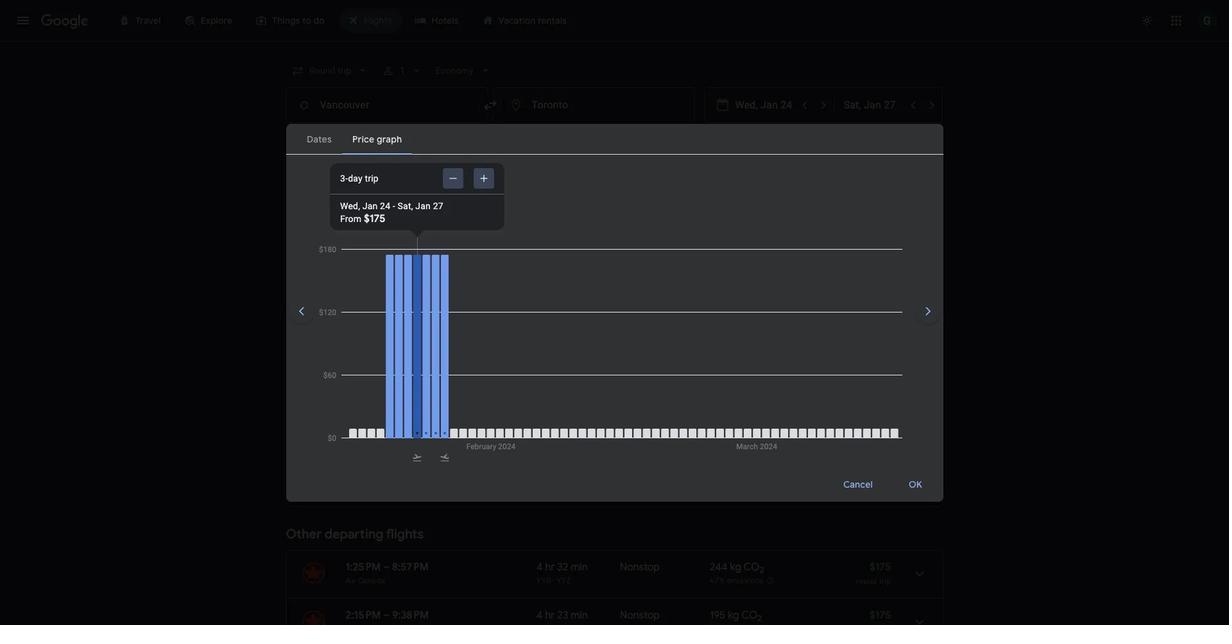 Task type: describe. For each thing, give the bounding box(es) containing it.
kg for 195
[[728, 609, 739, 622]]

passenger
[[776, 243, 814, 252]]

price
[[350, 243, 368, 252]]

Arrival time: 8:57 PM. text field
[[392, 561, 429, 574]]

canada for 6:00 am
[[358, 291, 385, 300]]

flights for other departing flights
[[386, 526, 424, 542]]

Arrival time: 4:00 PM. text field
[[395, 324, 435, 337]]

4:36 pm
[[397, 420, 434, 433]]

prices
[[452, 243, 475, 252]]

1:25 pm
[[346, 561, 381, 574]]

4 for 4 hr 36 min yvr – yyz
[[536, 420, 543, 433]]

3-day trip
[[340, 173, 379, 183]]

– inside – 4:00 pm air canada
[[387, 324, 393, 337]]

8:57 pm
[[392, 561, 429, 574]]

min for 4 hr 36 min yvr – yyz
[[571, 420, 588, 433]]

carry-
[[391, 133, 417, 144]]

yvr for 4 hr 32 min
[[536, 576, 551, 585]]

244
[[710, 561, 728, 574]]

220
[[710, 372, 727, 385]]

none search field containing all filters (3)
[[286, 59, 1003, 170]]

24 – 27,
[[400, 187, 431, 199]]

assistance
[[816, 243, 855, 252]]

Departure time: 9:00 AM. text field
[[346, 420, 385, 433]]

scroll backward image
[[286, 296, 317, 326]]

day
[[348, 173, 362, 183]]

2 175 us dollars text field from the top
[[870, 561, 891, 574]]

wed, jan 24 - sat, jan 27 from $175
[[340, 201, 443, 225]]

Arrival time: 1:32 PM. text field
[[397, 276, 431, 289]]

cancel
[[844, 479, 873, 490]]

trip for $208
[[879, 436, 891, 445]]

departing for best
[[316, 223, 374, 239]]

min for 4 hr 32 min yvr – yyz
[[571, 561, 588, 574]]

$175 round trip
[[856, 561, 891, 586]]

Arrival time: 9:38 PM. text field
[[392, 609, 429, 622]]

4:26 pm
[[397, 372, 434, 385]]

optional
[[624, 243, 654, 252]]

learn more about tracked prices image
[[363, 187, 374, 199]]

bag fees button
[[702, 243, 733, 252]]

round for $175
[[856, 577, 877, 586]]

prices include required taxes + fees for 1 adult. optional charges and bag fees may apply. passenger assistance
[[452, 243, 855, 252]]

190
[[710, 420, 726, 433]]

scroll forward image
[[912, 296, 943, 326]]

1 carry-on bag
[[385, 133, 447, 144]]

– inside 4 hr 36 min yvr – yyz
[[551, 436, 557, 445]]

convenience
[[385, 243, 430, 252]]

leaves vancouver international airport at 9:00 am on wednesday, january 24 and arrives at toronto pearson international airport at 4:26 pm on wednesday, january 24. element
[[346, 372, 434, 385]]

1 button
[[377, 59, 428, 82]]

find the best price region
[[286, 180, 943, 214]]

0 vertical spatial emissions
[[730, 437, 767, 446]]

4:00 pm
[[395, 324, 435, 337]]

nonstop flight. element for 190
[[620, 420, 660, 435]]

1 vertical spatial emissions
[[727, 576, 764, 585]]

leaves vancouver international airport at 2:15 pm on wednesday, january 24 and arrives at toronto pearson international airport at 9:38 pm on wednesday, january 24. element
[[346, 609, 429, 622]]

$243
[[868, 469, 891, 481]]

$175 inside $175 round trip
[[870, 561, 891, 574]]

all
[[310, 133, 321, 144]]

6:00 am – 1:32 pm air canada
[[346, 276, 431, 300]]

prices
[[333, 187, 360, 199]]

air for 9:00 am
[[346, 388, 356, 397]]

– right 2:15 pm
[[383, 609, 390, 622]]

sort by:
[[889, 241, 923, 253]]

air for 6:00 am
[[346, 291, 356, 300]]

4 hr 26 min
[[536, 372, 588, 385]]

sort by: button
[[884, 236, 943, 259]]

from
[[340, 213, 361, 224]]

canada for 1:25 pm
[[358, 576, 385, 585]]

include
[[477, 243, 503, 252]]

yyz for 36
[[557, 436, 571, 445]]

round for $243
[[856, 485, 877, 494]]

– inside 9:00 am – 4:26 pm air canada
[[388, 372, 394, 385]]

2 for 190
[[758, 424, 763, 435]]

175 us dollars text field for 195
[[870, 609, 891, 622]]

kg for 244
[[730, 561, 741, 574]]

main content containing best departing flights
[[286, 180, 943, 625]]

Departure time: 2:15 PM. text field
[[346, 609, 381, 622]]

– inside the 1:25 pm – 8:57 pm air canada
[[383, 561, 390, 574]]

sort
[[889, 241, 907, 253]]

ok button
[[894, 469, 938, 500]]

175 us dollars text field for 220
[[870, 372, 891, 385]]

round for $208
[[856, 436, 877, 445]]

Departure text field
[[735, 88, 794, 123]]

passenger assistance button
[[776, 243, 855, 252]]

trip for $243
[[879, 485, 891, 494]]

+
[[558, 243, 563, 252]]

4 for 4 hr 26 min
[[536, 372, 543, 385]]

required
[[505, 243, 534, 252]]

195 kg co 2
[[710, 609, 762, 624]]

jan inside find the best price region
[[382, 187, 398, 199]]

– 4:00 pm air canada
[[346, 324, 435, 348]]

$208 round trip
[[856, 420, 891, 445]]

23
[[557, 609, 568, 622]]

24
[[380, 201, 390, 211]]

cancel button
[[828, 469, 889, 500]]

2 fees from the left
[[718, 243, 733, 252]]

27
[[433, 201, 443, 211]]

$243 round trip
[[856, 469, 891, 494]]

based
[[315, 243, 336, 252]]

9:00 am – 4:26 pm air canada
[[346, 372, 434, 397]]

other departing flights
[[286, 526, 424, 542]]

244 kg co 2
[[710, 561, 764, 576]]

4 hr 36 min yvr – yyz
[[536, 420, 588, 445]]

- inside wed, jan 24 - sat, jan 27 from $175
[[393, 201, 395, 211]]

other
[[286, 526, 322, 542]]

filters
[[323, 133, 348, 144]]

leaves vancouver international airport at 9:00 am on wednesday, january 24 and arrives at toronto pearson international airport at 4:36 pm on wednesday, january 24. element
[[346, 420, 434, 433]]

+7%
[[710, 576, 725, 585]]

2 horizontal spatial 1
[[595, 243, 599, 252]]

total duration 4 hr 36 min. element
[[536, 420, 620, 435]]

(3)
[[350, 133, 362, 144]]

+7% emissions
[[710, 576, 764, 585]]

departing for other
[[325, 526, 383, 542]]



Task type: locate. For each thing, give the bounding box(es) containing it.
hr inside 4 hr 36 min yvr – yyz
[[545, 420, 555, 433]]

Arrival time: 4:36 PM. text field
[[397, 420, 434, 433]]

- right the 24
[[393, 201, 395, 211]]

0 horizontal spatial jan
[[362, 201, 378, 211]]

air inside 6:00 am – 1:32 pm air canada
[[346, 291, 356, 300]]

ranked based on price and convenience
[[286, 243, 430, 252]]

leaves vancouver international airport at 1:25 pm on wednesday, january 24 and arrives at toronto pearson international airport at 8:57 pm on wednesday, january 24. element
[[346, 561, 429, 574]]

co right 195
[[741, 609, 757, 622]]

3-
[[340, 173, 348, 183]]

0 horizontal spatial -
[[393, 201, 395, 211]]

kg inside the 195 kg co 2
[[728, 609, 739, 622]]

208 US dollars text field
[[867, 420, 891, 433]]

9:00 am for 4:36 pm
[[346, 420, 385, 433]]

wed,
[[340, 201, 360, 211]]

nonstop for 244
[[620, 561, 660, 574]]

– right 1:25 pm text field
[[383, 561, 390, 574]]

hr left 23
[[545, 609, 555, 622]]

1 and from the left
[[370, 243, 383, 252]]

1 vertical spatial yyz
[[557, 576, 571, 585]]

0 vertical spatial -
[[393, 201, 395, 211]]

track
[[308, 187, 331, 199]]

track prices
[[308, 187, 360, 199]]

and right the price
[[370, 243, 383, 252]]

1 round from the top
[[856, 436, 877, 445]]

trip
[[365, 173, 379, 183], [879, 436, 891, 445], [879, 485, 891, 494], [879, 577, 891, 586]]

jan 24 – 27, 2024
[[382, 187, 454, 199]]

co
[[743, 372, 759, 385], [742, 420, 758, 433], [744, 561, 760, 574], [741, 609, 757, 622]]

-17% emissions
[[710, 437, 767, 446]]

air up 9:00 am text box
[[346, 340, 356, 348]]

3 air from the top
[[346, 388, 356, 397]]

4 hr 32 min yvr – yyz
[[536, 561, 588, 585]]

0 horizontal spatial fees
[[565, 243, 580, 252]]

4 air from the top
[[346, 576, 356, 585]]

0 vertical spatial 9:00 am
[[346, 372, 385, 385]]

co for 220
[[743, 372, 759, 385]]

17%
[[713, 437, 728, 446]]

9:00 am
[[346, 372, 385, 385], [346, 420, 385, 433]]

Departure time: 9:00 AM. text field
[[346, 372, 385, 385]]

2 right 195
[[757, 613, 762, 624]]

2 yvr from the top
[[536, 576, 551, 585]]

total duration 4 hr 26 min. element
[[536, 372, 620, 387]]

3 min from the top
[[571, 561, 588, 574]]

9:00 am inside 9:00 am – 4:26 pm air canada
[[346, 372, 385, 385]]

190 kg co 2
[[710, 420, 763, 435]]

1 9:00 am from the top
[[346, 372, 385, 385]]

trip for $175
[[879, 577, 891, 586]]

1 vertical spatial 9:00 am
[[346, 420, 385, 433]]

on for based
[[339, 243, 348, 252]]

co for 244
[[744, 561, 760, 574]]

None search field
[[286, 59, 1003, 170]]

4 canada from the top
[[358, 576, 385, 585]]

3 nonstop from the top
[[620, 561, 660, 574]]

0 vertical spatial 1
[[400, 65, 405, 76]]

swap origin and destination. image
[[482, 98, 498, 113]]

all filters (3)
[[310, 133, 362, 144]]

1 yvr from the top
[[536, 436, 551, 445]]

Departure time: 6:00 AM. text field
[[346, 276, 385, 289]]

hr
[[545, 372, 555, 385], [545, 420, 555, 433], [545, 561, 555, 574], [545, 609, 555, 622]]

2 inside 244 kg co 2
[[760, 565, 764, 576]]

canada down leaves vancouver international airport at 8:30 am on wednesday, january 24 and arrives at toronto pearson international airport at 4:00 pm on wednesday, january 24. element
[[358, 340, 385, 348]]

co inside 190 kg co 2
[[742, 420, 758, 433]]

2 vertical spatial 175 us dollars text field
[[870, 609, 891, 622]]

2 up +7% emissions
[[760, 565, 764, 576]]

2 inside 190 kg co 2
[[758, 424, 763, 435]]

2 inside the 195 kg co 2
[[757, 613, 762, 624]]

2 yyz from the top
[[557, 576, 571, 585]]

canada down 9:00 am text box
[[358, 388, 385, 397]]

trip inside $175 round trip
[[879, 577, 891, 586]]

canada down 6:00 am in the left of the page
[[358, 291, 385, 300]]

– left 4:00 pm
[[387, 324, 393, 337]]

jan down jan 24 – 27, 2024
[[415, 201, 431, 211]]

hr left '26'
[[545, 372, 555, 385]]

2 4 from the top
[[536, 420, 543, 433]]

9:00 am inside 9:00 am – 4:36 pm westjet
[[346, 420, 385, 433]]

hr for 36
[[545, 420, 555, 433]]

4 left '26'
[[536, 372, 543, 385]]

4 inside 4 hr 36 min yvr – yyz
[[536, 420, 543, 433]]

4 4 from the top
[[536, 609, 543, 622]]

bag left may
[[702, 243, 716, 252]]

220 kg co 2
[[710, 372, 764, 387]]

charges
[[656, 243, 685, 252]]

– down total duration 4 hr 32 min. 'element'
[[551, 576, 557, 585]]

min right 23
[[571, 609, 588, 622]]

3 nonstop flight. element from the top
[[620, 561, 660, 576]]

2 up -17% emissions
[[758, 424, 763, 435]]

nonstop for 220
[[620, 372, 660, 385]]

nonstop flight. element for 220
[[620, 372, 660, 387]]

nonstop
[[620, 372, 660, 385], [620, 420, 660, 433], [620, 561, 660, 574], [620, 609, 660, 622]]

kg up -17% emissions
[[729, 420, 740, 433]]

by:
[[910, 241, 923, 253]]

air inside 9:00 am – 4:26 pm air canada
[[346, 388, 356, 397]]

kg right 195
[[728, 609, 739, 622]]

1 175 us dollars text field from the top
[[870, 372, 891, 385]]

emissions
[[730, 437, 767, 446], [727, 576, 764, 585]]

– down the total duration 4 hr 36 min. element
[[551, 436, 557, 445]]

yyz inside 4 hr 36 min yvr – yyz
[[557, 436, 571, 445]]

kg up +7% emissions
[[730, 561, 741, 574]]

on up jan 24 – 27, 2024
[[417, 133, 428, 144]]

hr for 32
[[545, 561, 555, 574]]

air down 1:25 pm text field
[[346, 576, 356, 585]]

0 horizontal spatial and
[[370, 243, 383, 252]]

1:25 pm – 8:57 pm air canada
[[346, 561, 429, 585]]

2 hr from the top
[[545, 420, 555, 433]]

0 horizontal spatial bag
[[430, 133, 447, 144]]

may
[[736, 243, 751, 252]]

yyz down 36
[[557, 436, 571, 445]]

yyz for 32
[[557, 576, 571, 585]]

yvr down the total duration 4 hr 36 min. element
[[536, 436, 551, 445]]

$208
[[867, 420, 891, 433]]

best
[[286, 223, 313, 239]]

2 inside 220 kg co 2
[[759, 376, 764, 387]]

ranked
[[286, 243, 313, 252]]

1 horizontal spatial and
[[687, 243, 700, 252]]

canada inside 6:00 am – 1:32 pm air canada
[[358, 291, 385, 300]]

air inside – 4:00 pm air canada
[[346, 340, 356, 348]]

kg inside 220 kg co 2
[[730, 372, 741, 385]]

air down 6:00 am text field
[[346, 291, 356, 300]]

co for 195
[[741, 609, 757, 622]]

yvr down total duration 4 hr 32 min. 'element'
[[536, 576, 551, 585]]

4 left 36
[[536, 420, 543, 433]]

0 vertical spatial 175 us dollars text field
[[870, 372, 891, 385]]

nonstop for 195
[[620, 609, 660, 622]]

2:15 pm
[[346, 609, 381, 622]]

1:32 pm
[[397, 276, 431, 289]]

1 nonstop flight. element from the top
[[620, 372, 660, 387]]

1 vertical spatial 175 us dollars text field
[[870, 561, 891, 574]]

Arrival time: 4:26 PM. text field
[[397, 372, 434, 385]]

air
[[346, 291, 356, 300], [346, 340, 356, 348], [346, 388, 356, 397], [346, 576, 356, 585]]

jan
[[382, 187, 398, 199], [362, 201, 378, 211], [415, 201, 431, 211]]

departing up "ranked based on price and convenience" on the top
[[316, 223, 374, 239]]

kg inside 190 kg co 2
[[729, 420, 740, 433]]

yyz inside 4 hr 32 min yvr – yyz
[[557, 576, 571, 585]]

canada inside – 4:00 pm air canada
[[358, 340, 385, 348]]

air for 1:25 pm
[[346, 576, 356, 585]]

flights for best departing flights
[[377, 223, 415, 239]]

round inside $175 round trip
[[856, 577, 877, 586]]

9:00 am up departure time: 9:00 am. text box
[[346, 372, 385, 385]]

1 vertical spatial 1
[[385, 133, 388, 144]]

32
[[557, 561, 568, 574]]

canada inside 9:00 am – 4:26 pm air canada
[[358, 388, 385, 397]]

3 round from the top
[[856, 577, 877, 586]]

2 right 220
[[759, 376, 764, 387]]

2 horizontal spatial jan
[[415, 201, 431, 211]]

-
[[393, 201, 395, 211], [710, 437, 713, 446]]

min inside 4 hr 32 min yvr – yyz
[[571, 561, 588, 574]]

0 vertical spatial departing
[[316, 223, 374, 239]]

1 vertical spatial yvr
[[536, 576, 551, 585]]

– left 1:32 pm at the left top
[[388, 276, 394, 289]]

1 inside popup button
[[400, 65, 405, 76]]

sat,
[[398, 201, 413, 211]]

1 canada from the top
[[358, 291, 385, 300]]

4 min from the top
[[571, 609, 588, 622]]

yyz
[[557, 436, 571, 445], [557, 576, 571, 585]]

yvr for 4 hr 36 min
[[536, 436, 551, 445]]

– inside 6:00 am – 1:32 pm air canada
[[388, 276, 394, 289]]

1 horizontal spatial 1
[[400, 65, 405, 76]]

min right 32
[[571, 561, 588, 574]]

1 for 1
[[400, 65, 405, 76]]

co inside the 195 kg co 2
[[741, 609, 757, 622]]

and right charges
[[687, 243, 700, 252]]

hr for 23
[[545, 609, 555, 622]]

1 horizontal spatial on
[[417, 133, 428, 144]]

0 vertical spatial yvr
[[536, 436, 551, 445]]

2 nonstop from the top
[[620, 420, 660, 433]]

total duration 4 hr 23 min. element
[[536, 609, 620, 624]]

Departure time: 1:25 PM. text field
[[346, 561, 381, 574]]

Return text field
[[844, 88, 903, 123]]

yvr inside 4 hr 36 min yvr – yyz
[[536, 436, 551, 445]]

round inside the $208 round trip
[[856, 436, 877, 445]]

– left arrival time: 4:36 pm. text field
[[388, 420, 394, 433]]

9:00 am for 4:26 pm
[[346, 372, 385, 385]]

flights up convenience at the top left of page
[[377, 223, 415, 239]]

1 vertical spatial departing
[[325, 526, 383, 542]]

0 horizontal spatial on
[[339, 243, 348, 252]]

trip inside $243 round trip
[[879, 485, 891, 494]]

air down 9:00 am text box
[[346, 388, 356, 397]]

1 fees from the left
[[565, 243, 580, 252]]

min for 4 hr 26 min
[[571, 372, 588, 385]]

0 vertical spatial yyz
[[557, 436, 571, 445]]

co inside 220 kg co 2
[[743, 372, 759, 385]]

main content
[[286, 180, 943, 625]]

0 vertical spatial on
[[417, 133, 428, 144]]

2 vertical spatial 1
[[595, 243, 599, 252]]

2 vertical spatial round
[[856, 577, 877, 586]]

on for carry-
[[417, 133, 428, 144]]

0 vertical spatial bag
[[430, 133, 447, 144]]

hr left 36
[[545, 420, 555, 433]]

air inside the 1:25 pm – 8:57 pm air canada
[[346, 576, 356, 585]]

0 vertical spatial flights
[[377, 223, 415, 239]]

min inside 4 hr 36 min yvr – yyz
[[571, 420, 588, 433]]

trip inside the $208 round trip
[[879, 436, 891, 445]]

emissions down 244 kg co 2
[[727, 576, 764, 585]]

kg right 220
[[730, 372, 741, 385]]

kg for 220
[[730, 372, 741, 385]]

co right 220
[[743, 372, 759, 385]]

for
[[582, 243, 593, 252]]

min inside total duration 4 hr 26 min. element
[[571, 372, 588, 385]]

fees right + on the top left of page
[[565, 243, 580, 252]]

- down 190
[[710, 437, 713, 446]]

round
[[856, 436, 877, 445], [856, 485, 877, 494], [856, 577, 877, 586]]

4 nonstop from the top
[[620, 609, 660, 622]]

4 left 32
[[536, 561, 543, 574]]

hr inside 4 hr 32 min yvr – yyz
[[545, 561, 555, 574]]

1 vertical spatial round
[[856, 485, 877, 494]]

canada down 1:25 pm
[[358, 576, 385, 585]]

co up +7% emissions
[[744, 561, 760, 574]]

all filters (3) button
[[286, 128, 372, 149]]

bag right the carry-
[[430, 133, 447, 144]]

1 yyz from the top
[[557, 436, 571, 445]]

–
[[388, 276, 394, 289], [387, 324, 393, 337], [388, 372, 394, 385], [388, 420, 394, 433], [551, 436, 557, 445], [383, 561, 390, 574], [551, 576, 557, 585], [383, 609, 390, 622]]

yvr
[[536, 436, 551, 445], [536, 576, 551, 585]]

1 hr from the top
[[545, 372, 555, 385]]

flights up 8:57 pm
[[386, 526, 424, 542]]

hr for 26
[[545, 372, 555, 385]]

on left the price
[[339, 243, 348, 252]]

and
[[370, 243, 383, 252], [687, 243, 700, 252]]

4 for 4 hr 32 min yvr – yyz
[[536, 561, 543, 574]]

adult.
[[601, 243, 622, 252]]

apply.
[[753, 243, 774, 252]]

36
[[557, 420, 569, 433]]

4 left 23
[[536, 609, 543, 622]]

min
[[571, 372, 588, 385], [571, 420, 588, 433], [571, 561, 588, 574], [571, 609, 588, 622]]

1 min from the top
[[571, 372, 588, 385]]

9:38 pm
[[392, 609, 429, 622]]

4 hr 23 min
[[536, 609, 588, 622]]

2 air from the top
[[346, 340, 356, 348]]

co for 190
[[742, 420, 758, 433]]

nonstop flight. element for 195
[[620, 609, 660, 624]]

jan up the 24
[[382, 187, 398, 199]]

min right 36
[[571, 420, 588, 433]]

westjet
[[346, 436, 375, 445]]

canada
[[358, 291, 385, 300], [358, 340, 385, 348], [358, 388, 385, 397], [358, 576, 385, 585]]

4 hr from the top
[[545, 609, 555, 622]]

– inside 9:00 am – 4:36 pm westjet
[[388, 420, 394, 433]]

2 for 195
[[757, 613, 762, 624]]

hr left 32
[[545, 561, 555, 574]]

jan down the learn more about tracked prices image
[[362, 201, 378, 211]]

0 vertical spatial round
[[856, 436, 877, 445]]

departing
[[316, 223, 374, 239], [325, 526, 383, 542]]

min inside 'total duration 4 hr 23 min.' element
[[571, 609, 588, 622]]

9:00 am up westjet
[[346, 420, 385, 433]]

2:15 pm – 9:38 pm
[[346, 609, 429, 622]]

trip for 3-
[[365, 173, 379, 183]]

total duration 4 hr 32 min. element
[[536, 561, 620, 576]]

1 nonstop from the top
[[620, 372, 660, 385]]

on
[[417, 133, 428, 144], [339, 243, 348, 252]]

round inside $243 round trip
[[856, 485, 877, 494]]

best departing flights
[[286, 223, 415, 239]]

1 inside popup button
[[385, 133, 388, 144]]

1 horizontal spatial -
[[710, 437, 713, 446]]

26
[[557, 372, 568, 385]]

6:00 am
[[346, 276, 385, 289]]

4 for 4 hr 23 min
[[536, 609, 543, 622]]

leaves vancouver international airport at 8:30 am on wednesday, january 24 and arrives at toronto pearson international airport at 4:00 pm on wednesday, january 24. element
[[346, 324, 435, 337]]

1 for 1 carry-on bag
[[385, 133, 388, 144]]

2 for 220
[[759, 376, 764, 387]]

co inside 244 kg co 2
[[744, 561, 760, 574]]

canada for 9:00 am
[[358, 388, 385, 397]]

co up -17% emissions
[[742, 420, 758, 433]]

195
[[710, 609, 725, 622]]

2 and from the left
[[687, 243, 700, 252]]

learn more about ranking image
[[433, 242, 444, 254]]

2024
[[433, 187, 454, 199]]

1 horizontal spatial fees
[[718, 243, 733, 252]]

$175 inside wed, jan 24 - sat, jan 27 from $175
[[364, 212, 385, 225]]

leaves vancouver international airport at 6:00 am on wednesday, january 24 and arrives at toronto pearson international airport at 1:32 pm on wednesday, january 24. element
[[346, 276, 431, 289]]

1 vertical spatial flights
[[386, 526, 424, 542]]

2 nonstop flight. element from the top
[[620, 420, 660, 435]]

243 US dollars text field
[[868, 469, 891, 481]]

kg
[[730, 372, 741, 385], [729, 420, 740, 433], [730, 561, 741, 574], [728, 609, 739, 622]]

nonstop flight. element for 244
[[620, 561, 660, 576]]

yyz down 32
[[557, 576, 571, 585]]

– inside 4 hr 32 min yvr – yyz
[[551, 576, 557, 585]]

4
[[536, 372, 543, 385], [536, 420, 543, 433], [536, 561, 543, 574], [536, 609, 543, 622]]

3 canada from the top
[[358, 388, 385, 397]]

nonstop for 190
[[620, 420, 660, 433]]

1
[[400, 65, 405, 76], [385, 133, 388, 144], [595, 243, 599, 252]]

ok
[[909, 479, 923, 490]]

4 inside 4 hr 32 min yvr – yyz
[[536, 561, 543, 574]]

2 min from the top
[[571, 420, 588, 433]]

kg for 190
[[729, 420, 740, 433]]

bag inside popup button
[[430, 133, 447, 144]]

4 nonstop flight. element from the top
[[620, 609, 660, 624]]

1 air from the top
[[346, 291, 356, 300]]

175 US dollars text field
[[870, 372, 891, 385], [870, 561, 891, 574], [870, 609, 891, 622]]

3 4 from the top
[[536, 561, 543, 574]]

1 vertical spatial on
[[339, 243, 348, 252]]

yvr inside 4 hr 32 min yvr – yyz
[[536, 576, 551, 585]]

departing up 1:25 pm text field
[[325, 526, 383, 542]]

min for 4 hr 23 min
[[571, 609, 588, 622]]

2 9:00 am from the top
[[346, 420, 385, 433]]

2 for 244
[[760, 565, 764, 576]]

3 hr from the top
[[545, 561, 555, 574]]

emissions down 190 kg co 2
[[730, 437, 767, 446]]

min right '26'
[[571, 372, 588, 385]]

9:00 am – 4:36 pm westjet
[[346, 420, 434, 445]]

2 canada from the top
[[358, 340, 385, 348]]

– left 4:26 pm text field
[[388, 372, 394, 385]]

kg inside 244 kg co 2
[[730, 561, 741, 574]]

2 round from the top
[[856, 485, 877, 494]]

nonstop flight. element
[[620, 372, 660, 387], [620, 420, 660, 435], [620, 561, 660, 576], [620, 609, 660, 624]]

2
[[759, 376, 764, 387], [758, 424, 763, 435], [760, 565, 764, 576], [757, 613, 762, 624]]

0 horizontal spatial 1
[[385, 133, 388, 144]]

taxes
[[537, 243, 556, 252]]

1 vertical spatial -
[[710, 437, 713, 446]]

3 175 us dollars text field from the top
[[870, 609, 891, 622]]

1 4 from the top
[[536, 372, 543, 385]]

1 horizontal spatial bag
[[702, 243, 716, 252]]

1 horizontal spatial jan
[[382, 187, 398, 199]]

fees left may
[[718, 243, 733, 252]]

canada inside the 1:25 pm – 8:57 pm air canada
[[358, 576, 385, 585]]

1 vertical spatial bag
[[702, 243, 716, 252]]

1 carry-on bag button
[[377, 128, 468, 149]]

on inside 1 carry-on bag popup button
[[417, 133, 428, 144]]



Task type: vqa. For each thing, say whether or not it's contained in the screenshot.
Search by image
no



